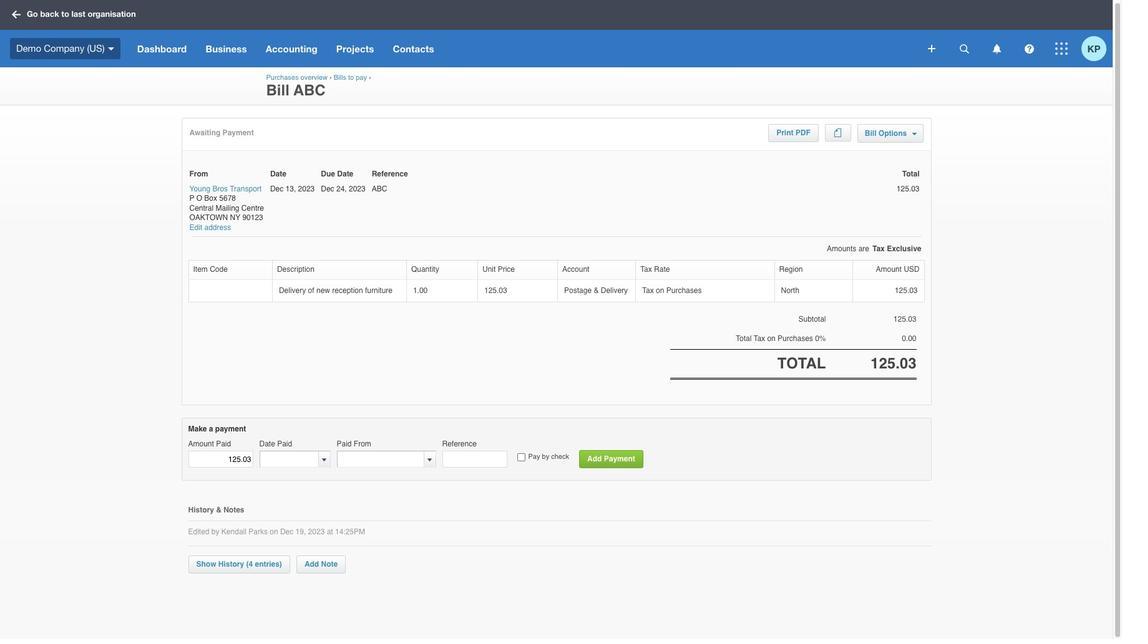 Task type: locate. For each thing, give the bounding box(es) containing it.
1 vertical spatial bill
[[865, 129, 877, 138]]

of
[[308, 286, 314, 295]]

0 vertical spatial abc
[[293, 82, 326, 99]]

edited by kendall parks on dec 19, 2023 at 14:25pm
[[188, 528, 365, 537]]

p
[[189, 194, 194, 203]]

from
[[189, 170, 208, 179], [354, 440, 371, 449]]

&
[[594, 286, 599, 295], [216, 506, 222, 515]]

1 horizontal spatial abc
[[372, 185, 387, 193]]

amount down 'make' on the left of the page
[[188, 440, 214, 449]]

0 horizontal spatial from
[[189, 170, 208, 179]]

2 horizontal spatial paid
[[337, 440, 352, 449]]

add inside "add payment" link
[[587, 455, 602, 464]]

& left notes
[[216, 506, 222, 515]]

payment
[[223, 129, 254, 137], [604, 455, 635, 464]]

tax left rate
[[641, 265, 652, 274]]

on down rate
[[656, 286, 665, 295]]

0 vertical spatial bill
[[266, 82, 290, 99]]

o
[[196, 194, 202, 203]]

print pdf
[[777, 129, 811, 137]]

postage & delivery
[[564, 286, 628, 295]]

add note
[[305, 560, 338, 569]]

1 vertical spatial total
[[736, 335, 752, 343]]

options
[[879, 129, 907, 138]]

& for history
[[216, 506, 222, 515]]

1 horizontal spatial by
[[542, 453, 549, 461]]

paid from
[[337, 440, 371, 449]]

amounts
[[827, 244, 857, 253]]

0 vertical spatial reference
[[372, 170, 408, 179]]

go back to last organisation link
[[7, 3, 143, 25]]

history
[[188, 506, 214, 515], [218, 560, 244, 569]]

purchases down rate
[[667, 286, 702, 295]]

1 vertical spatial by
[[212, 528, 219, 537]]

& right postage
[[594, 286, 599, 295]]

amount
[[876, 265, 902, 274], [188, 440, 214, 449]]

1 vertical spatial add
[[305, 560, 319, 569]]

on
[[656, 286, 665, 295], [768, 335, 776, 343], [270, 528, 278, 537]]

mailing
[[216, 204, 239, 213]]

banner
[[0, 0, 1113, 67]]

0 horizontal spatial delivery
[[279, 286, 306, 295]]

at
[[327, 528, 333, 537]]

Amount Paid text field
[[188, 452, 253, 468]]

payment right awaiting
[[223, 129, 254, 137]]

0 horizontal spatial abc
[[293, 82, 326, 99]]

1 vertical spatial purchases
[[667, 286, 702, 295]]

0 vertical spatial by
[[542, 453, 549, 461]]

24,
[[336, 185, 347, 193]]

1 vertical spatial history
[[218, 560, 244, 569]]

unit price
[[483, 265, 515, 274]]

125.03
[[897, 185, 920, 193], [484, 286, 507, 295], [895, 286, 918, 295], [894, 315, 917, 324], [871, 355, 917, 372]]

unit
[[483, 265, 496, 274]]

amounts are tax exclusive
[[827, 244, 922, 253]]

bill left options
[[865, 129, 877, 138]]

total for total 125.03
[[903, 170, 920, 179]]

date up date paid text field
[[259, 440, 275, 449]]

1 horizontal spatial total
[[903, 170, 920, 179]]

1 horizontal spatial add
[[587, 455, 602, 464]]

1 horizontal spatial paid
[[277, 440, 292, 449]]

delivery of new reception furniture
[[279, 286, 393, 295]]

contacts
[[393, 43, 434, 54]]

1 vertical spatial amount
[[188, 440, 214, 449]]

tax down tax rate
[[642, 286, 654, 295]]

dec
[[270, 185, 284, 193], [321, 185, 334, 193], [280, 528, 294, 537]]

purchases overview › bills to pay › bill abc
[[266, 74, 373, 99]]

payment right check
[[604, 455, 635, 464]]

go
[[27, 9, 38, 19]]

amount for amount usd
[[876, 265, 902, 274]]

0 horizontal spatial total
[[736, 335, 752, 343]]

1 vertical spatial reference
[[442, 440, 477, 449]]

0 horizontal spatial payment
[[223, 129, 254, 137]]

1 horizontal spatial amount
[[876, 265, 902, 274]]

1 vertical spatial &
[[216, 506, 222, 515]]

history up edited
[[188, 506, 214, 515]]

0 vertical spatial from
[[189, 170, 208, 179]]

0 horizontal spatial on
[[270, 528, 278, 537]]

2 paid from the left
[[277, 440, 292, 449]]

› right pay
[[369, 74, 371, 82]]

1 vertical spatial to
[[348, 74, 354, 82]]

0 vertical spatial total
[[903, 170, 920, 179]]

2 vertical spatial purchases
[[778, 335, 813, 343]]

125.03 up 0.00
[[894, 315, 917, 324]]

delivery right postage
[[601, 286, 628, 295]]

by right pay
[[542, 453, 549, 461]]

1 paid from the left
[[216, 440, 231, 449]]

description
[[277, 265, 315, 274]]

history left '(4'
[[218, 560, 244, 569]]

note
[[321, 560, 338, 569]]

0 horizontal spatial amount
[[188, 440, 214, 449]]

awaiting payment
[[189, 129, 254, 137]]

1 horizontal spatial payment
[[604, 455, 635, 464]]

total 125.03
[[897, 170, 920, 193]]

projects
[[336, 43, 374, 54]]

2 horizontal spatial purchases
[[778, 335, 813, 343]]

abc
[[293, 82, 326, 99], [372, 185, 387, 193]]

show history (4 entries)
[[196, 560, 282, 569]]

amount left 'usd'
[[876, 265, 902, 274]]

delivery left of
[[279, 286, 306, 295]]

abc left bills
[[293, 82, 326, 99]]

2 horizontal spatial on
[[768, 335, 776, 343]]

centre
[[242, 204, 264, 213]]

dec left 19,
[[280, 528, 294, 537]]

2023 right the 24,
[[349, 185, 366, 193]]

1 horizontal spatial delivery
[[601, 286, 628, 295]]

1 horizontal spatial reference
[[442, 440, 477, 449]]

1 horizontal spatial history
[[218, 560, 244, 569]]

print
[[777, 129, 794, 137]]

0 horizontal spatial &
[[216, 506, 222, 515]]

add for add payment
[[587, 455, 602, 464]]

1 vertical spatial from
[[354, 440, 371, 449]]

to left last
[[61, 9, 69, 19]]

svg image
[[12, 10, 21, 18], [993, 44, 1001, 53], [1025, 44, 1034, 53], [928, 45, 936, 52], [108, 47, 114, 50]]

rate
[[654, 265, 670, 274]]

tax
[[873, 244, 885, 253], [641, 265, 652, 274], [642, 286, 654, 295], [754, 335, 765, 343]]

bros
[[213, 185, 228, 193]]

box
[[204, 194, 217, 203]]

total tax on purchases 0%
[[736, 335, 826, 343]]

0 vertical spatial amount
[[876, 265, 902, 274]]

0 horizontal spatial bill
[[266, 82, 290, 99]]

0 vertical spatial on
[[656, 286, 665, 295]]

bills
[[334, 74, 346, 82]]

1 vertical spatial payment
[[604, 455, 635, 464]]

2023
[[298, 185, 315, 193], [349, 185, 366, 193], [308, 528, 325, 537]]

None text field
[[337, 452, 424, 468]]

125.03 down unit price
[[484, 286, 507, 295]]

make
[[188, 425, 207, 434]]

0 vertical spatial payment
[[223, 129, 254, 137]]

subtotal
[[799, 315, 826, 324]]

svg image
[[1056, 42, 1068, 55], [960, 44, 969, 53]]

2 › from the left
[[369, 74, 371, 82]]

by for kendall
[[212, 528, 219, 537]]

0 vertical spatial history
[[188, 506, 214, 515]]

parks
[[249, 528, 268, 537]]

125.03 down 0.00
[[871, 355, 917, 372]]

are
[[859, 244, 870, 253]]

by right edited
[[212, 528, 219, 537]]

0 horizontal spatial by
[[212, 528, 219, 537]]

projects button
[[327, 30, 384, 67]]

0 horizontal spatial paid
[[216, 440, 231, 449]]

1 delivery from the left
[[279, 286, 306, 295]]

on right parks
[[270, 528, 278, 537]]

to left pay
[[348, 74, 354, 82]]

purchases left 0%
[[778, 335, 813, 343]]

dashboard link
[[128, 30, 196, 67]]

& for postage
[[594, 286, 599, 295]]

total
[[903, 170, 920, 179], [736, 335, 752, 343]]

0 vertical spatial purchases
[[266, 74, 299, 82]]

0 vertical spatial &
[[594, 286, 599, 295]]

on left 0%
[[768, 335, 776, 343]]

›
[[330, 74, 332, 82], [369, 74, 371, 82]]

organisation
[[88, 9, 136, 19]]

date for date dec 13, 2023 due date dec 24, 2023 reference abc
[[270, 170, 286, 179]]

reference right due
[[372, 170, 408, 179]]

0 horizontal spatial ›
[[330, 74, 332, 82]]

history & notes
[[188, 506, 244, 515]]

reference up reference text box
[[442, 440, 477, 449]]

1 vertical spatial abc
[[372, 185, 387, 193]]

add left note
[[305, 560, 319, 569]]

0 vertical spatial add
[[587, 455, 602, 464]]

0 horizontal spatial svg image
[[960, 44, 969, 53]]

purchases inside purchases overview › bills to pay › bill abc
[[266, 74, 299, 82]]

(us)
[[87, 43, 105, 54]]

date up 13,
[[270, 170, 286, 179]]

3 paid from the left
[[337, 440, 352, 449]]

add right check
[[587, 455, 602, 464]]

business button
[[196, 30, 256, 67]]

kendall
[[222, 528, 247, 537]]

0 horizontal spatial reference
[[372, 170, 408, 179]]

1 vertical spatial on
[[768, 335, 776, 343]]

paid
[[216, 440, 231, 449], [277, 440, 292, 449], [337, 440, 352, 449]]

entries)
[[255, 560, 282, 569]]

0 horizontal spatial add
[[305, 560, 319, 569]]

1 horizontal spatial ›
[[369, 74, 371, 82]]

bill
[[266, 82, 290, 99], [865, 129, 877, 138]]

contacts button
[[384, 30, 444, 67]]

bill left overview
[[266, 82, 290, 99]]

0 horizontal spatial purchases
[[266, 74, 299, 82]]

› left bills
[[330, 74, 332, 82]]

tax rate
[[641, 265, 670, 274]]

price
[[498, 265, 515, 274]]

reference
[[372, 170, 408, 179], [442, 440, 477, 449]]

due
[[321, 170, 335, 179]]

kp button
[[1082, 30, 1113, 67]]

1 horizontal spatial bill
[[865, 129, 877, 138]]

purchases
[[266, 74, 299, 82], [667, 286, 702, 295], [778, 335, 813, 343]]

code
[[210, 265, 228, 274]]

abc right the 24,
[[372, 185, 387, 193]]

purchases down accounting dropdown button
[[266, 74, 299, 82]]

total inside total 125.03
[[903, 170, 920, 179]]

1 horizontal spatial purchases
[[667, 286, 702, 295]]

reception
[[332, 286, 363, 295]]

1 horizontal spatial &
[[594, 286, 599, 295]]

1 horizontal spatial to
[[348, 74, 354, 82]]

add inside add note link
[[305, 560, 319, 569]]

0 vertical spatial to
[[61, 9, 69, 19]]

central
[[189, 204, 214, 213]]

transport
[[230, 185, 262, 193]]



Task type: vqa. For each thing, say whether or not it's contained in the screenshot.
Mailing
yes



Task type: describe. For each thing, give the bounding box(es) containing it.
add for add note
[[305, 560, 319, 569]]

exclusive
[[887, 244, 922, 253]]

2023 right 13,
[[298, 185, 315, 193]]

go back to last organisation
[[27, 9, 136, 19]]

paid for amount paid
[[216, 440, 231, 449]]

business
[[206, 43, 247, 54]]

young bros transport link
[[189, 185, 262, 194]]

last
[[71, 9, 85, 19]]

purchases overview link
[[266, 74, 328, 82]]

show
[[196, 560, 216, 569]]

svg image inside go back to last organisation link
[[12, 10, 21, 18]]

1 horizontal spatial from
[[354, 440, 371, 449]]

total for total tax on purchases 0%
[[736, 335, 752, 343]]

region
[[779, 265, 803, 274]]

kp
[[1088, 43, 1101, 54]]

demo company (us) button
[[0, 30, 128, 67]]

accounting button
[[256, 30, 327, 67]]

bill options
[[865, 129, 909, 138]]

amount usd
[[876, 265, 920, 274]]

date dec 13, 2023 due date dec 24, 2023 reference abc
[[270, 170, 408, 193]]

tax on purchases
[[642, 286, 702, 295]]

pay by check
[[528, 453, 569, 461]]

Reference text field
[[442, 452, 507, 468]]

edit address link
[[189, 223, 231, 233]]

item code
[[193, 265, 228, 274]]

item
[[193, 265, 208, 274]]

dashboard
[[137, 43, 187, 54]]

postage
[[564, 286, 592, 295]]

1.00
[[413, 286, 428, 295]]

account
[[563, 265, 590, 274]]

quantity
[[411, 265, 439, 274]]

1 › from the left
[[330, 74, 332, 82]]

furniture
[[365, 286, 393, 295]]

13,
[[286, 185, 296, 193]]

add payment
[[587, 455, 635, 464]]

pay
[[528, 453, 540, 461]]

amount for amount paid
[[188, 440, 214, 449]]

young
[[189, 185, 210, 193]]

svg image inside 'demo company (us)' popup button
[[108, 47, 114, 50]]

paid for date paid
[[277, 440, 292, 449]]

to inside purchases overview › bills to pay › bill abc
[[348, 74, 354, 82]]

overview
[[301, 74, 328, 82]]

ny
[[230, 214, 240, 222]]

north
[[781, 286, 800, 295]]

new
[[316, 286, 330, 295]]

total
[[778, 355, 826, 372]]

edited
[[188, 528, 209, 537]]

Date Paid text field
[[260, 452, 319, 468]]

bills to pay link
[[334, 74, 367, 82]]

company
[[44, 43, 84, 54]]

abc inside date dec 13, 2023 due date dec 24, 2023 reference abc
[[372, 185, 387, 193]]

0%
[[815, 335, 826, 343]]

(4
[[246, 560, 253, 569]]

payment for awaiting payment
[[223, 129, 254, 137]]

2 vertical spatial on
[[270, 528, 278, 537]]

amount paid
[[188, 440, 231, 449]]

dec left the 24,
[[321, 185, 334, 193]]

demo
[[16, 43, 41, 54]]

usd
[[904, 265, 920, 274]]

1 horizontal spatial svg image
[[1056, 42, 1068, 55]]

date for date paid
[[259, 440, 275, 449]]

bill inside purchases overview › bills to pay › bill abc
[[266, 82, 290, 99]]

check
[[551, 453, 569, 461]]

dec left 13,
[[270, 185, 284, 193]]

banner containing kp
[[0, 0, 1113, 67]]

oaktown
[[189, 214, 228, 222]]

tax right are
[[873, 244, 885, 253]]

0.00
[[902, 335, 917, 343]]

abc inside purchases overview › bills to pay › bill abc
[[293, 82, 326, 99]]

from inside from young bros transport p o box 5678 central mailing centre oaktown ny 90123 edit address
[[189, 170, 208, 179]]

14:25pm
[[335, 528, 365, 537]]

0 horizontal spatial to
[[61, 9, 69, 19]]

date paid
[[259, 440, 292, 449]]

from young bros transport p o box 5678 central mailing centre oaktown ny 90123 edit address
[[189, 170, 264, 232]]

notes
[[224, 506, 244, 515]]

reference inside date dec 13, 2023 due date dec 24, 2023 reference abc
[[372, 170, 408, 179]]

pdf
[[796, 129, 811, 137]]

2023 left at
[[308, 528, 325, 537]]

pay
[[356, 74, 367, 82]]

add note link
[[296, 556, 346, 574]]

awaiting
[[189, 129, 221, 137]]

accounting
[[266, 43, 318, 54]]

add payment link
[[579, 451, 644, 469]]

19,
[[296, 528, 306, 537]]

125.03 down 'usd'
[[895, 286, 918, 295]]

0 horizontal spatial history
[[188, 506, 214, 515]]

1 horizontal spatial on
[[656, 286, 665, 295]]

90123
[[242, 214, 263, 222]]

date up the 24,
[[337, 170, 354, 179]]

payment for add payment
[[604, 455, 635, 464]]

by for check
[[542, 453, 549, 461]]

back
[[40, 9, 59, 19]]

a
[[209, 425, 213, 434]]

5678
[[219, 194, 236, 203]]

print pdf link
[[769, 125, 818, 142]]

Pay by check checkbox
[[517, 454, 525, 462]]

demo company (us)
[[16, 43, 105, 54]]

125.03 down options
[[897, 185, 920, 193]]

2 delivery from the left
[[601, 286, 628, 295]]

tax left 0%
[[754, 335, 765, 343]]

edit
[[189, 223, 202, 232]]



